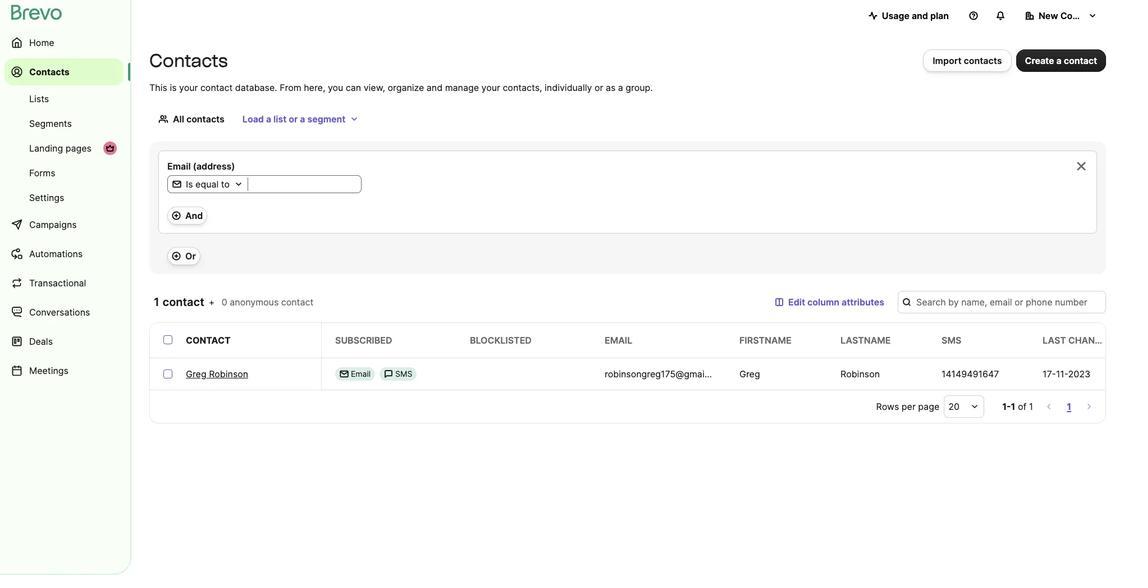 Task type: describe. For each thing, give the bounding box(es) containing it.
campaigns
[[29, 219, 77, 230]]

conversations
[[29, 307, 90, 318]]

email for email
[[351, 369, 371, 379]]

rows per page
[[877, 401, 940, 412]]

17-11-2023
[[1043, 369, 1091, 380]]

last
[[1043, 335, 1067, 346]]

is equal to
[[186, 179, 230, 190]]

this is your contact database. from here, you can view, organize and manage your contacts, individually or as a group.
[[149, 82, 653, 93]]

14149491647
[[942, 369, 1000, 380]]

left___c25ys image
[[384, 370, 393, 379]]

is
[[186, 179, 193, 190]]

is
[[170, 82, 177, 93]]

edit column attributes button
[[766, 291, 894, 313]]

2 your from the left
[[482, 82, 500, 93]]

equal
[[196, 179, 219, 190]]

anonymous
[[230, 297, 279, 308]]

blocklisted
[[470, 335, 532, 346]]

load a list or a segment
[[243, 113, 346, 125]]

2 robinson from the left
[[841, 369, 880, 380]]

is equal to button
[[168, 178, 248, 191]]

left___c25ys image
[[340, 370, 349, 379]]

1 horizontal spatial sms
[[942, 335, 962, 346]]

0 horizontal spatial contacts
[[29, 66, 70, 78]]

landing
[[29, 143, 63, 154]]

of
[[1018, 401, 1027, 412]]

view,
[[364, 82, 385, 93]]

automations link
[[4, 240, 124, 267]]

a left list
[[266, 113, 271, 125]]

changed
[[1069, 335, 1114, 346]]

from
[[280, 82, 301, 93]]

lists link
[[4, 88, 124, 110]]

page
[[919, 401, 940, 412]]

new
[[1039, 10, 1059, 21]]

pages
[[66, 143, 92, 154]]

email (address)
[[167, 161, 235, 172]]

edit
[[789, 297, 806, 308]]

1-1 of 1
[[1003, 401, 1034, 412]]

and inside button
[[912, 10, 929, 21]]

home
[[29, 37, 54, 48]]

all contacts
[[173, 113, 225, 125]]

meetings
[[29, 365, 69, 376]]

as
[[606, 82, 616, 93]]

import contacts
[[933, 55, 1002, 66]]

new company button
[[1017, 4, 1107, 27]]

rows
[[877, 401, 900, 412]]

usage and plan
[[882, 10, 949, 21]]

20
[[949, 401, 960, 412]]

individually
[[545, 82, 592, 93]]

you
[[328, 82, 343, 93]]

attributes
[[842, 297, 885, 308]]

greg for greg robinson
[[186, 369, 207, 380]]

lastname
[[841, 335, 891, 346]]

load a list or a segment button
[[234, 108, 368, 130]]

20 button
[[944, 395, 985, 418]]

campaigns link
[[4, 211, 124, 238]]

17-
[[1043, 369, 1057, 380]]

organize
[[388, 82, 424, 93]]

automations
[[29, 248, 83, 260]]

contacts for all contacts
[[186, 113, 225, 125]]

1 horizontal spatial contacts
[[149, 50, 228, 71]]

edit column attributes
[[789, 297, 885, 308]]

2023
[[1069, 369, 1091, 380]]

forms
[[29, 167, 55, 179]]

settings
[[29, 192, 64, 203]]

robinsongreg175@gmail.com
[[605, 369, 728, 380]]



Task type: vqa. For each thing, say whether or not it's contained in the screenshot.
Business
no



Task type: locate. For each thing, give the bounding box(es) containing it.
1 horizontal spatial or
[[595, 82, 604, 93]]

1 inside button
[[1067, 401, 1072, 412]]

1 your from the left
[[179, 82, 198, 93]]

transactional link
[[4, 270, 124, 297]]

email for email (address)
[[167, 161, 191, 172]]

import contacts button
[[924, 49, 1012, 72]]

or
[[595, 82, 604, 93], [289, 113, 298, 125]]

Search by name, email or phone number search field
[[898, 291, 1107, 313]]

+
[[209, 297, 215, 308]]

create a contact button
[[1017, 49, 1107, 72]]

0 horizontal spatial your
[[179, 82, 198, 93]]

email
[[605, 335, 633, 346]]

all
[[173, 113, 184, 125]]

conversations link
[[4, 299, 124, 326]]

and
[[912, 10, 929, 21], [427, 82, 443, 93]]

deals
[[29, 336, 53, 347]]

per
[[902, 401, 916, 412]]

column
[[808, 297, 840, 308]]

0 horizontal spatial greg
[[186, 369, 207, 380]]

0 horizontal spatial or
[[289, 113, 298, 125]]

1 button
[[1065, 399, 1074, 415]]

or
[[185, 251, 196, 262]]

1 vertical spatial contacts
[[186, 113, 225, 125]]

1 horizontal spatial greg
[[740, 369, 760, 380]]

and
[[185, 210, 203, 221]]

segments
[[29, 118, 72, 129]]

new company
[[1039, 10, 1102, 21]]

contact up all contacts
[[201, 82, 233, 93]]

contact
[[186, 335, 231, 346]]

robinson down contact
[[209, 369, 248, 380]]

contacts right all
[[186, 113, 225, 125]]

group.
[[626, 82, 653, 93]]

sms right left___c25ys image
[[396, 369, 413, 379]]

contacts,
[[503, 82, 542, 93]]

contacts link
[[4, 58, 124, 85]]

plan
[[931, 10, 949, 21]]

0 vertical spatial sms
[[942, 335, 962, 346]]

load
[[243, 113, 264, 125]]

can
[[346, 82, 361, 93]]

and left manage
[[427, 82, 443, 93]]

or right list
[[289, 113, 298, 125]]

greg for greg
[[740, 369, 760, 380]]

or inside button
[[289, 113, 298, 125]]

1 horizontal spatial your
[[482, 82, 500, 93]]

last changed
[[1043, 335, 1114, 346]]

your right is
[[179, 82, 198, 93]]

create
[[1025, 55, 1055, 66]]

manage
[[445, 82, 479, 93]]

email
[[167, 161, 191, 172], [351, 369, 371, 379]]

contact left + at the left of page
[[163, 295, 204, 309]]

forms link
[[4, 162, 124, 184]]

company
[[1061, 10, 1102, 21]]

usage
[[882, 10, 910, 21]]

1 horizontal spatial contacts
[[964, 55, 1002, 66]]

your right manage
[[482, 82, 500, 93]]

1 horizontal spatial robinson
[[841, 369, 880, 380]]

list
[[274, 113, 287, 125]]

or button
[[167, 247, 200, 265]]

sms
[[942, 335, 962, 346], [396, 369, 413, 379]]

1 contact + 0 anonymous contact
[[154, 295, 314, 309]]

create a contact
[[1025, 55, 1098, 66]]

greg down firstname
[[740, 369, 760, 380]]

home link
[[4, 29, 124, 56]]

your
[[179, 82, 198, 93], [482, 82, 500, 93]]

greg down contact
[[186, 369, 207, 380]]

robinson inside 'greg robinson' link
[[209, 369, 248, 380]]

2 greg from the left
[[740, 369, 760, 380]]

robinson down lastname
[[841, 369, 880, 380]]

landing pages
[[29, 143, 92, 154]]

0 horizontal spatial and
[[427, 82, 443, 93]]

1 right 'of'
[[1030, 401, 1034, 412]]

segment
[[308, 113, 346, 125]]

0 vertical spatial or
[[595, 82, 604, 93]]

meetings link
[[4, 357, 124, 384]]

1 vertical spatial sms
[[396, 369, 413, 379]]

here,
[[304, 82, 325, 93]]

1 horizontal spatial and
[[912, 10, 929, 21]]

segments link
[[4, 112, 124, 135]]

a
[[1057, 55, 1062, 66], [618, 82, 623, 93], [266, 113, 271, 125], [300, 113, 305, 125]]

0 horizontal spatial sms
[[396, 369, 413, 379]]

1 vertical spatial and
[[427, 82, 443, 93]]

lists
[[29, 93, 49, 104]]

11-
[[1057, 369, 1069, 380]]

a inside button
[[1057, 55, 1062, 66]]

contacts up is
[[149, 50, 228, 71]]

1 greg from the left
[[186, 369, 207, 380]]

1 vertical spatial email
[[351, 369, 371, 379]]

contacts up lists
[[29, 66, 70, 78]]

1 down 17-11-2023
[[1067, 401, 1072, 412]]

subscribed
[[335, 335, 392, 346]]

1
[[154, 295, 160, 309], [1011, 401, 1016, 412], [1030, 401, 1034, 412], [1067, 401, 1072, 412]]

firstname
[[740, 335, 792, 346]]

1-
[[1003, 401, 1011, 412]]

contacts for import contacts
[[964, 55, 1002, 66]]

1 left 'of'
[[1011, 401, 1016, 412]]

this
[[149, 82, 167, 93]]

left___rvooi image
[[106, 144, 115, 153]]

contacts
[[149, 50, 228, 71], [29, 66, 70, 78]]

0
[[222, 297, 227, 308]]

contact inside button
[[1064, 55, 1098, 66]]

contact inside 1 contact + 0 anonymous contact
[[281, 297, 314, 308]]

1 horizontal spatial email
[[351, 369, 371, 379]]

landing pages link
[[4, 137, 124, 160]]

email up "is"
[[167, 161, 191, 172]]

greg robinson
[[186, 369, 248, 380]]

or left as
[[595, 82, 604, 93]]

greg robinson link
[[186, 367, 248, 381]]

0 horizontal spatial contacts
[[186, 113, 225, 125]]

contacts
[[964, 55, 1002, 66], [186, 113, 225, 125]]

a right list
[[300, 113, 305, 125]]

sms up 14149491647 at the bottom right of the page
[[942, 335, 962, 346]]

contact
[[1064, 55, 1098, 66], [201, 82, 233, 93], [163, 295, 204, 309], [281, 297, 314, 308]]

0 vertical spatial email
[[167, 161, 191, 172]]

deals link
[[4, 328, 124, 355]]

import
[[933, 55, 962, 66]]

usage and plan button
[[860, 4, 958, 27]]

0 vertical spatial contacts
[[964, 55, 1002, 66]]

1 vertical spatial or
[[289, 113, 298, 125]]

0 horizontal spatial email
[[167, 161, 191, 172]]

contact right create in the top right of the page
[[1064, 55, 1098, 66]]

transactional
[[29, 278, 86, 289]]

contacts right import
[[964, 55, 1002, 66]]

0 vertical spatial and
[[912, 10, 929, 21]]

1 left + at the left of page
[[154, 295, 160, 309]]

a right create in the top right of the page
[[1057, 55, 1062, 66]]

email right left___c25ys icon
[[351, 369, 371, 379]]

0 horizontal spatial robinson
[[209, 369, 248, 380]]

and button
[[167, 207, 208, 225]]

and left plan
[[912, 10, 929, 21]]

contact right "anonymous" on the bottom left of page
[[281, 297, 314, 308]]

contacts inside button
[[964, 55, 1002, 66]]

1 robinson from the left
[[209, 369, 248, 380]]

a right as
[[618, 82, 623, 93]]

to
[[221, 179, 230, 190]]

database.
[[235, 82, 277, 93]]



